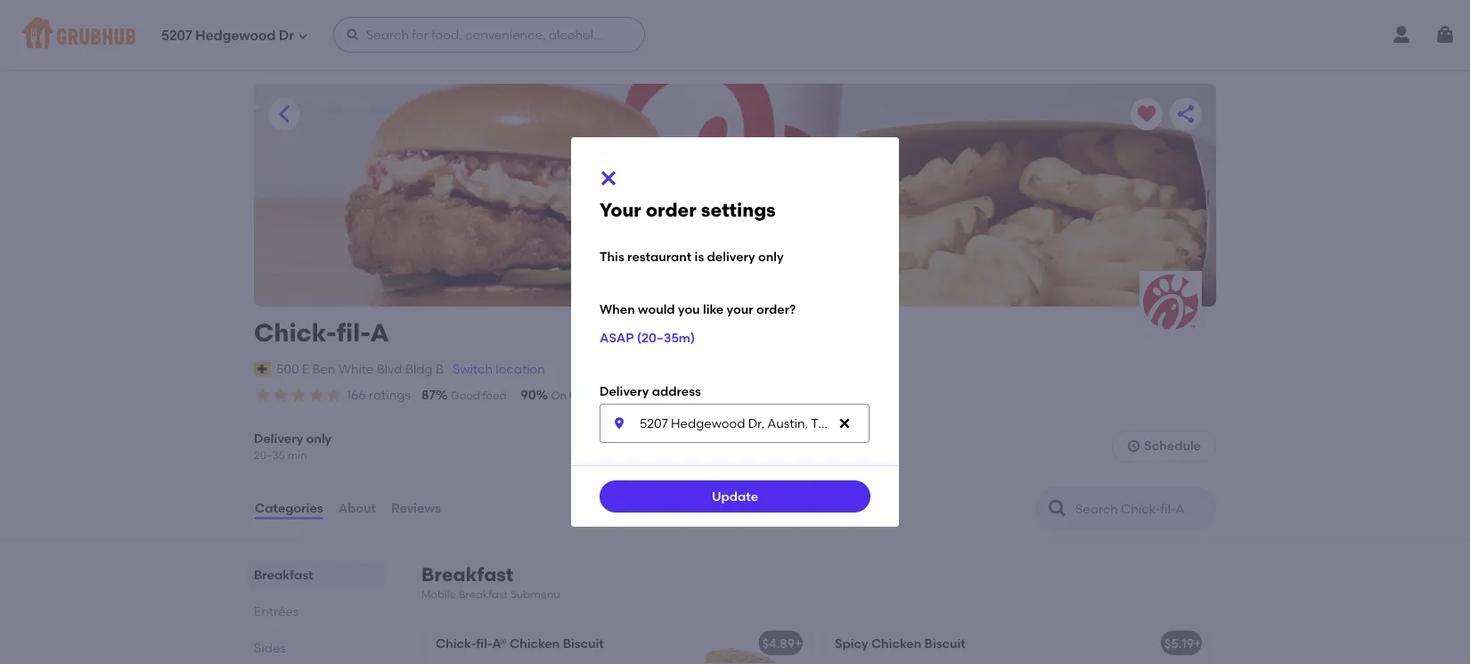 Task type: describe. For each thing, give the bounding box(es) containing it.
20–35
[[254, 448, 285, 461]]

your
[[727, 302, 754, 317]]

b
[[436, 361, 444, 376]]

breakfast right mobile
[[459, 588, 508, 601]]

switch location button
[[452, 359, 546, 379]]

order?
[[757, 302, 796, 317]]

5207
[[161, 28, 192, 44]]

87 for correct order
[[650, 387, 664, 402]]

a®
[[492, 636, 507, 651]]

500 e ben white blvd bldg b button
[[276, 359, 445, 379]]

500
[[277, 361, 299, 376]]

blvd
[[377, 361, 403, 376]]

166
[[347, 387, 366, 402]]

order for correct
[[722, 389, 749, 402]]

87 for good food
[[422, 387, 436, 402]]

your
[[600, 199, 642, 222]]

ratings
[[369, 387, 411, 402]]

address
[[652, 384, 701, 399]]

2 chicken from the left
[[872, 636, 922, 651]]

you
[[678, 302, 700, 317]]

chick-fil-a
[[254, 318, 389, 348]]

submenu
[[511, 588, 560, 601]]

asap
[[600, 330, 634, 346]]

this
[[600, 249, 625, 264]]

entrées
[[254, 604, 299, 619]]

when
[[600, 302, 635, 317]]

caret left icon image
[[274, 103, 295, 125]]

+ for $4.89
[[795, 636, 803, 651]]

bldg
[[406, 361, 433, 376]]

restaurant
[[628, 249, 692, 264]]

delivery for delivery address
[[600, 384, 649, 399]]

only inside the delivery only 20–35 min
[[306, 431, 332, 446]]

$5.19
[[1165, 636, 1194, 651]]

categories button
[[254, 476, 324, 540]]

90
[[521, 387, 536, 402]]

schedule button
[[1112, 430, 1217, 462]]

subscription pass image
[[254, 362, 272, 376]]

schedule
[[1145, 438, 1202, 453]]

1 biscuit from the left
[[563, 636, 604, 651]]

2 biscuit from the left
[[925, 636, 966, 651]]

166 ratings
[[347, 387, 411, 402]]

on time delivery
[[551, 389, 635, 402]]

a
[[370, 318, 389, 348]]

about
[[338, 501, 376, 516]]

ben
[[313, 361, 336, 376]]

chick-fil-a® chicken biscuit image
[[677, 624, 810, 664]]

svg image inside "schedule" button
[[1127, 439, 1141, 453]]

white
[[339, 361, 374, 376]]

breakfast mobile breakfast submenu
[[422, 563, 560, 601]]

dr
[[279, 28, 294, 44]]



Task type: locate. For each thing, give the bounding box(es) containing it.
breakfast inside tab
[[254, 567, 313, 582]]

when would you like your order?
[[600, 302, 796, 317]]

chick-fil-a logo image
[[1140, 271, 1202, 333]]

update
[[712, 489, 759, 504]]

1 vertical spatial delivery
[[254, 431, 303, 446]]

0 horizontal spatial delivery
[[595, 389, 635, 402]]

$5.19 +
[[1165, 636, 1202, 651]]

order up restaurant
[[646, 199, 697, 222]]

asap (20–35m)
[[600, 330, 695, 346]]

order
[[646, 199, 697, 222], [722, 389, 749, 402]]

hedgewood
[[196, 28, 276, 44]]

sides
[[254, 640, 286, 655]]

(20–35m)
[[637, 330, 695, 346]]

5207 hedgewood dr
[[161, 28, 294, 44]]

star icon image
[[254, 386, 272, 404], [272, 386, 290, 404], [290, 386, 308, 404], [308, 386, 325, 404], [325, 386, 343, 404], [325, 386, 343, 404]]

e
[[302, 361, 310, 376]]

chick- left a®
[[436, 636, 476, 651]]

1 horizontal spatial biscuit
[[925, 636, 966, 651]]

chick- for chick-fil-a
[[254, 318, 337, 348]]

chick- for chick-fil-a® chicken biscuit
[[436, 636, 476, 651]]

500 e ben white blvd bldg b
[[277, 361, 444, 376]]

1 vertical spatial order
[[722, 389, 749, 402]]

0 horizontal spatial chick-
[[254, 318, 337, 348]]

asap (20–35m) button
[[600, 322, 695, 354]]

is
[[695, 249, 704, 264]]

delivery only 20–35 min
[[254, 431, 332, 461]]

this restaurant is delivery only
[[600, 249, 784, 264]]

delivery inside the delivery only 20–35 min
[[254, 431, 303, 446]]

1 vertical spatial fil-
[[476, 636, 492, 651]]

breakfast up the entrées
[[254, 567, 313, 582]]

spicy chicken biscuit image
[[1076, 624, 1210, 664]]

87
[[422, 387, 436, 402], [650, 387, 664, 402]]

1 horizontal spatial chicken
[[872, 636, 922, 651]]

chick- up 500
[[254, 318, 337, 348]]

delivery address
[[600, 384, 701, 399]]

on
[[551, 389, 567, 402]]

reviews
[[391, 501, 441, 516]]

breakfast tab
[[254, 565, 379, 584]]

Search Chick-fil-A search field
[[1074, 500, 1211, 517]]

+ for $5.19
[[1194, 636, 1202, 651]]

chick-
[[254, 318, 337, 348], [436, 636, 476, 651]]

food
[[483, 389, 507, 402]]

saved restaurant image
[[1137, 103, 1158, 125]]

delivery right time
[[600, 384, 649, 399]]

0 horizontal spatial delivery
[[254, 431, 303, 446]]

0 vertical spatial delivery
[[707, 249, 756, 264]]

sides tab
[[254, 638, 379, 657]]

order up "search address" search field
[[722, 389, 749, 402]]

spicy chicken biscuit
[[835, 636, 966, 651]]

0 vertical spatial order
[[646, 199, 697, 222]]

delivery right time
[[595, 389, 635, 402]]

search icon image
[[1047, 498, 1069, 519]]

1 87 from the left
[[422, 387, 436, 402]]

Search Address search field
[[600, 404, 870, 443]]

update button
[[600, 480, 871, 512]]

1 horizontal spatial fil-
[[476, 636, 492, 651]]

1 vertical spatial delivery
[[595, 389, 635, 402]]

fil-
[[337, 318, 370, 348], [476, 636, 492, 651]]

0 horizontal spatial biscuit
[[563, 636, 604, 651]]

chicken right a®
[[510, 636, 560, 651]]

1 horizontal spatial 87
[[650, 387, 664, 402]]

share icon image
[[1176, 103, 1197, 125]]

min
[[288, 448, 307, 461]]

1 horizontal spatial +
[[1194, 636, 1202, 651]]

saved restaurant button
[[1131, 98, 1163, 130]]

breakfast up mobile
[[422, 563, 514, 585]]

0 horizontal spatial chicken
[[510, 636, 560, 651]]

good
[[451, 389, 480, 402]]

fil- down breakfast mobile breakfast submenu
[[476, 636, 492, 651]]

spicy
[[835, 636, 869, 651]]

2 87 from the left
[[650, 387, 664, 402]]

fil- up 'white'
[[337, 318, 370, 348]]

order for your
[[646, 199, 697, 222]]

like
[[703, 302, 724, 317]]

1 vertical spatial chick-
[[436, 636, 476, 651]]

+
[[795, 636, 803, 651], [1194, 636, 1202, 651]]

only
[[759, 249, 784, 264], [306, 431, 332, 446]]

biscuit
[[563, 636, 604, 651], [925, 636, 966, 651]]

svg image
[[1435, 24, 1457, 45], [298, 31, 308, 41], [598, 168, 620, 189], [612, 416, 627, 430], [838, 416, 852, 430], [1127, 439, 1141, 453]]

0 horizontal spatial only
[[306, 431, 332, 446]]

svg image
[[346, 28, 360, 42]]

breakfast
[[422, 563, 514, 585], [254, 567, 313, 582], [459, 588, 508, 601]]

1 chicken from the left
[[510, 636, 560, 651]]

entrées tab
[[254, 602, 379, 621]]

delivery for delivery only 20–35 min
[[254, 431, 303, 446]]

about button
[[338, 476, 377, 540]]

correct order
[[679, 389, 749, 402]]

1 horizontal spatial only
[[759, 249, 784, 264]]

87 down bldg
[[422, 387, 436, 402]]

delivery
[[707, 249, 756, 264], [595, 389, 635, 402]]

settings
[[701, 199, 776, 222]]

mobile
[[422, 588, 456, 601]]

delivery right is
[[707, 249, 756, 264]]

0 horizontal spatial +
[[795, 636, 803, 651]]

0 vertical spatial delivery
[[600, 384, 649, 399]]

2 + from the left
[[1194, 636, 1202, 651]]

time
[[569, 389, 593, 402]]

switch location
[[453, 361, 545, 376]]

fil- for a
[[337, 318, 370, 348]]

0 horizontal spatial order
[[646, 199, 697, 222]]

your order settings
[[600, 199, 776, 222]]

good food
[[451, 389, 507, 402]]

1 horizontal spatial chick-
[[436, 636, 476, 651]]

chick-fil-a® chicken biscuit
[[436, 636, 604, 651]]

1 horizontal spatial delivery
[[600, 384, 649, 399]]

breakfast for breakfast
[[254, 567, 313, 582]]

0 horizontal spatial fil-
[[337, 318, 370, 348]]

delivery up 20–35
[[254, 431, 303, 446]]

chicken right spicy
[[872, 636, 922, 651]]

1 vertical spatial only
[[306, 431, 332, 446]]

$4.89
[[763, 636, 795, 651]]

1 horizontal spatial order
[[722, 389, 749, 402]]

1 horizontal spatial delivery
[[707, 249, 756, 264]]

1 + from the left
[[795, 636, 803, 651]]

correct
[[679, 389, 719, 402]]

0 vertical spatial chick-
[[254, 318, 337, 348]]

only up order?
[[759, 249, 784, 264]]

would
[[638, 302, 675, 317]]

0 vertical spatial fil-
[[337, 318, 370, 348]]

0 horizontal spatial 87
[[422, 387, 436, 402]]

87 left correct
[[650, 387, 664, 402]]

chicken
[[510, 636, 560, 651], [872, 636, 922, 651]]

categories
[[255, 501, 323, 516]]

switch
[[453, 361, 493, 376]]

$4.89 +
[[763, 636, 803, 651]]

reviews button
[[390, 476, 442, 540]]

fil- for a®
[[476, 636, 492, 651]]

main navigation navigation
[[0, 0, 1471, 70]]

location
[[496, 361, 545, 376]]

0 vertical spatial only
[[759, 249, 784, 264]]

only up "min"
[[306, 431, 332, 446]]

breakfast for breakfast mobile breakfast submenu
[[422, 563, 514, 585]]

delivery
[[600, 384, 649, 399], [254, 431, 303, 446]]



Task type: vqa. For each thing, say whether or not it's contained in the screenshot.
166
yes



